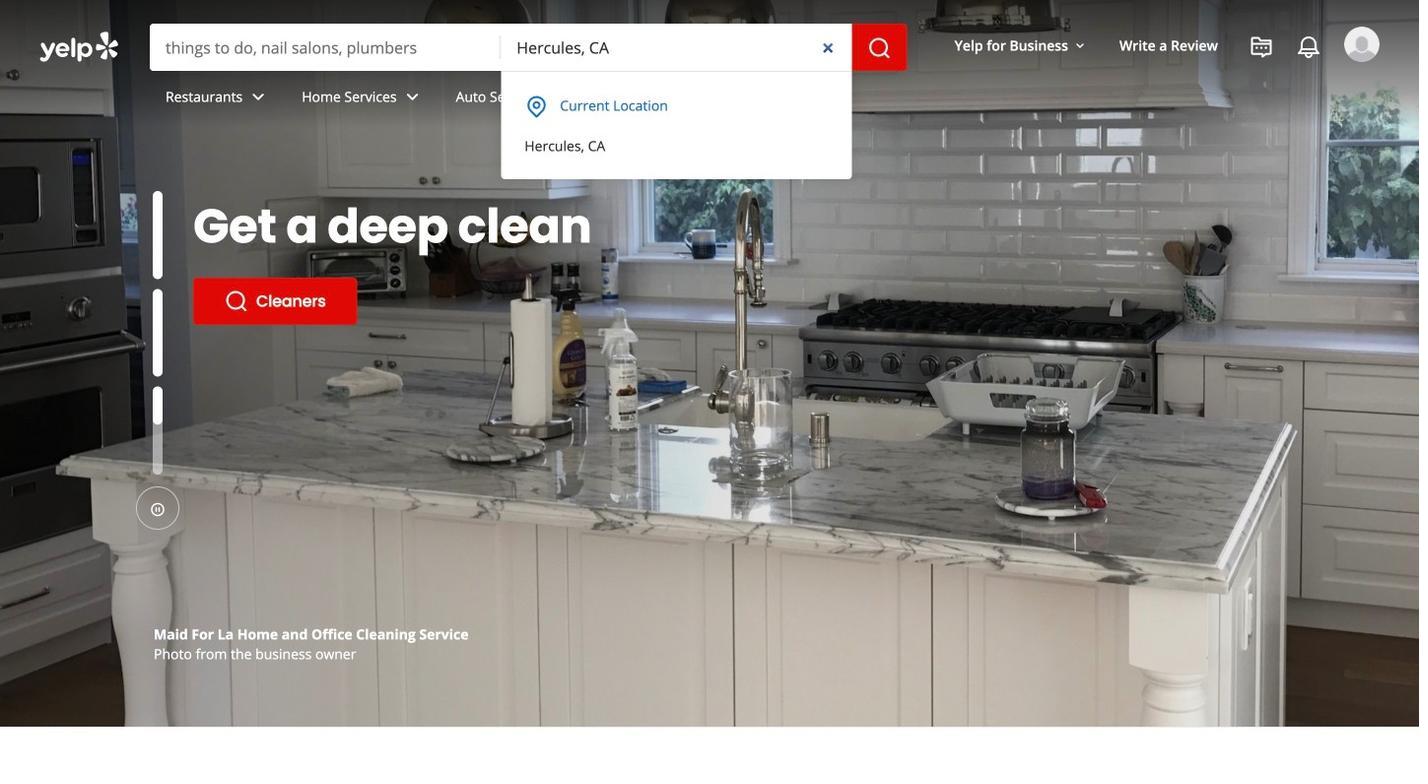 Task type: vqa. For each thing, say whether or not it's contained in the screenshot.
more to the bottom
no



Task type: describe. For each thing, give the bounding box(es) containing it.
1 24 chevron down v2 image from the left
[[247, 85, 270, 109]]

3 24 chevron down v2 image from the left
[[546, 85, 570, 109]]

pause slideshow image
[[150, 502, 166, 518]]

address, neighborhood, city, state or zip search field
[[501, 24, 852, 71]]

projects image
[[1250, 36, 1273, 59]]

4 24 chevron down v2 image from the left
[[639, 85, 663, 109]]

24 search v2 image
[[225, 290, 248, 313]]

none field things to do, nail salons, plumbers
[[150, 24, 501, 71]]



Task type: locate. For each thing, give the bounding box(es) containing it.
notifications image
[[1297, 36, 1321, 59]]

16 chevron down v2 image
[[1072, 38, 1088, 54]]

0 vertical spatial select slide image
[[153, 191, 163, 279]]

  text field
[[501, 24, 852, 71]]

search image
[[868, 37, 892, 60]]

1 vertical spatial select slide image
[[153, 289, 163, 377]]

christina o. image
[[1344, 27, 1380, 62]]

24 marker v2 image
[[525, 95, 548, 119]]

None field
[[150, 24, 501, 71], [501, 24, 852, 71], [501, 24, 852, 71]]

2 select slide image from the top
[[153, 289, 163, 377]]

business categories element
[[150, 71, 1380, 128]]

select slide image
[[153, 191, 163, 279], [153, 289, 163, 377]]

2 24 chevron down v2 image from the left
[[401, 85, 424, 109]]

None search field
[[150, 24, 907, 71]]

things to do, nail salons, plumbers search field
[[150, 24, 501, 71]]

None search field
[[0, 0, 1419, 179]]

24 chevron down v2 image
[[247, 85, 270, 109], [401, 85, 424, 109], [546, 85, 570, 109], [639, 85, 663, 109]]

user actions element
[[939, 25, 1407, 146]]

1 select slide image from the top
[[153, 191, 163, 279]]



